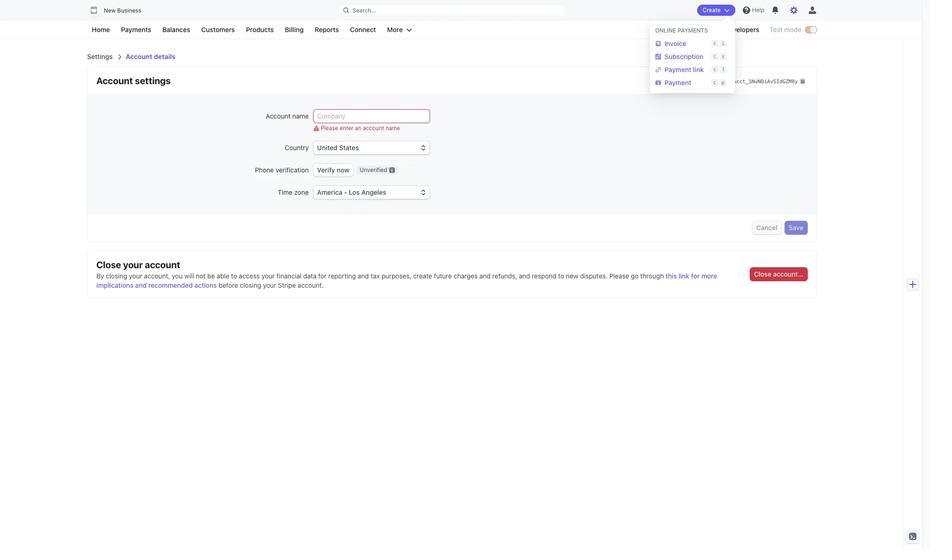 Task type: locate. For each thing, give the bounding box(es) containing it.
close inside button
[[755, 270, 772, 278]]

0 vertical spatial please
[[321, 125, 338, 132]]

by
[[96, 272, 104, 280]]

closing for before
[[240, 281, 261, 289]]

unverified
[[360, 166, 388, 173]]

closing up implications
[[106, 272, 127, 280]]

0 vertical spatial link
[[694, 66, 704, 73]]

your
[[123, 260, 143, 270], [129, 272, 142, 280], [262, 272, 275, 280], [263, 281, 276, 289]]

c for payment link
[[714, 66, 717, 73]]

and down account,
[[135, 281, 147, 289]]

close
[[96, 260, 121, 270], [755, 270, 772, 278]]

billing link
[[280, 24, 308, 35]]

link right this
[[679, 272, 690, 280]]

close account… button
[[751, 268, 808, 281]]

payment down subscription
[[665, 66, 692, 73]]

1 c from the top
[[714, 40, 717, 46]]

create button
[[698, 5, 736, 16]]

0 horizontal spatial please
[[321, 125, 338, 132]]

this link for more implications and recommended actions link
[[96, 272, 718, 289]]

for
[[319, 272, 327, 280], [692, 272, 700, 280]]

and
[[358, 272, 369, 280], [480, 272, 491, 280], [519, 272, 531, 280], [135, 281, 147, 289]]

1 vertical spatial name
[[386, 125, 400, 132]]

and left tax in the left of the page
[[358, 272, 369, 280]]

you
[[172, 272, 183, 280]]

payment for payment
[[665, 79, 692, 86]]

2 vertical spatial account
[[266, 112, 291, 120]]

0 vertical spatial closing
[[106, 272, 127, 280]]

name down account name text box
[[386, 125, 400, 132]]

name
[[293, 112, 309, 120], [386, 125, 400, 132]]

link
[[694, 66, 704, 73], [679, 272, 690, 280]]

1 vertical spatial payment
[[665, 79, 692, 86]]

acct_1nvnoiavsidgzm8y
[[734, 79, 798, 85]]

acct_1nvnoiavsidgzm8y button
[[734, 76, 806, 86]]

link inside this link for more implications and recommended actions
[[679, 272, 690, 280]]

developers link
[[721, 24, 765, 35]]

able
[[217, 272, 230, 280]]

angeles
[[362, 188, 387, 196]]

customers
[[202, 26, 235, 33]]

to left new
[[559, 272, 565, 280]]

1 horizontal spatial to
[[559, 272, 565, 280]]

future
[[434, 272, 452, 280]]

settings link
[[87, 53, 113, 60]]

account name
[[266, 112, 309, 120]]

account settings
[[96, 75, 171, 86]]

subscription
[[665, 53, 704, 60]]

business
[[117, 7, 141, 14]]

account up account settings
[[126, 53, 152, 60]]

1 horizontal spatial closing
[[240, 281, 261, 289]]

c left i
[[714, 40, 717, 46]]

1 horizontal spatial link
[[694, 66, 704, 73]]

1 vertical spatial account
[[96, 75, 133, 86]]

account down account name text box
[[363, 125, 384, 132]]

payment down payment link
[[665, 79, 692, 86]]

new
[[566, 272, 579, 280]]

phone verification
[[255, 166, 309, 174]]

1 vertical spatial link
[[679, 272, 690, 280]]

account up account,
[[145, 260, 180, 270]]

p
[[722, 80, 725, 86]]

c
[[714, 40, 717, 46], [714, 53, 717, 60], [714, 66, 717, 73], [714, 80, 717, 86]]

to
[[231, 272, 237, 280], [559, 272, 565, 280]]

link for this
[[679, 272, 690, 280]]

los
[[349, 188, 360, 196]]

0 horizontal spatial close
[[96, 260, 121, 270]]

2 for from the left
[[692, 272, 700, 280]]

zone
[[295, 188, 309, 196]]

c left s
[[714, 53, 717, 60]]

test mode
[[770, 26, 802, 33]]

go
[[631, 272, 639, 280]]

online payments
[[656, 27, 709, 34]]

help button
[[740, 3, 769, 18]]

more
[[702, 272, 718, 280]]

link down subscription
[[694, 66, 704, 73]]

0 horizontal spatial name
[[293, 112, 309, 120]]

products link
[[242, 24, 279, 35]]

closing for by
[[106, 272, 127, 280]]

account details
[[126, 53, 176, 60]]

1 horizontal spatial please
[[610, 272, 630, 280]]

account up "country"
[[266, 112, 291, 120]]

c for payment
[[714, 80, 717, 86]]

c left p
[[714, 80, 717, 86]]

link for payment
[[694, 66, 704, 73]]

your up before closing your stripe account.
[[262, 272, 275, 280]]

3 c from the top
[[714, 66, 717, 73]]

please left go on the right
[[610, 272, 630, 280]]

and right charges
[[480, 272, 491, 280]]

to up before
[[231, 272, 237, 280]]

phone
[[255, 166, 274, 174]]

account
[[126, 53, 152, 60], [96, 75, 133, 86], [266, 112, 291, 120]]

1 horizontal spatial name
[[386, 125, 400, 132]]

c for invoice
[[714, 40, 717, 46]]

2 payment from the top
[[665, 79, 692, 86]]

0 horizontal spatial link
[[679, 272, 690, 280]]

0 horizontal spatial to
[[231, 272, 237, 280]]

implications
[[96, 281, 134, 289]]

1 horizontal spatial account
[[363, 125, 384, 132]]

Search… search field
[[338, 4, 566, 16]]

for left more
[[692, 272, 700, 280]]

0 horizontal spatial account
[[145, 260, 180, 270]]

0 horizontal spatial for
[[319, 272, 327, 280]]

0 horizontal spatial closing
[[106, 272, 127, 280]]

more
[[387, 26, 403, 33]]

name up "country"
[[293, 112, 309, 120]]

close left account…
[[755, 270, 772, 278]]

please left enter
[[321, 125, 338, 132]]

1 payment from the top
[[665, 66, 692, 73]]

connect
[[350, 26, 376, 33]]

close your account
[[96, 260, 180, 270]]

financial
[[277, 272, 302, 280]]

c left l
[[714, 66, 717, 73]]

balances
[[163, 26, 190, 33]]

search…
[[353, 7, 376, 14]]

before
[[219, 281, 238, 289]]

0 vertical spatial account
[[126, 53, 152, 60]]

account down settings link
[[96, 75, 133, 86]]

2 c from the top
[[714, 53, 717, 60]]

and left respond at the right of page
[[519, 272, 531, 280]]

0 vertical spatial payment
[[665, 66, 692, 73]]

please enter an account name
[[321, 125, 400, 132]]

close up by on the left of the page
[[96, 260, 121, 270]]

please
[[321, 125, 338, 132], [610, 272, 630, 280]]

1 horizontal spatial for
[[692, 272, 700, 280]]

create
[[703, 7, 721, 13]]

i
[[722, 40, 725, 46]]

account for account settings
[[96, 75, 133, 86]]

for inside this link for more implications and recommended actions
[[692, 272, 700, 280]]

payments
[[678, 27, 709, 34]]

connect link
[[346, 24, 381, 35]]

recommended
[[148, 281, 193, 289]]

4 c from the top
[[714, 80, 717, 86]]

closing
[[106, 272, 127, 280], [240, 281, 261, 289]]

reports link
[[310, 24, 344, 35]]

1 vertical spatial closing
[[240, 281, 261, 289]]

for right data
[[319, 272, 327, 280]]

home
[[92, 26, 110, 33]]

closing down the access
[[240, 281, 261, 289]]

1 horizontal spatial close
[[755, 270, 772, 278]]



Task type: describe. For each thing, give the bounding box(es) containing it.
mode
[[785, 26, 802, 33]]

test
[[770, 26, 783, 33]]

refunds,
[[493, 272, 518, 280]]

payments
[[121, 26, 151, 33]]

purposes,
[[382, 272, 412, 280]]

verify now
[[317, 166, 350, 174]]

account for account name
[[266, 112, 291, 120]]

reports
[[315, 26, 339, 33]]

create
[[414, 272, 433, 280]]

be
[[207, 272, 215, 280]]

america
[[317, 188, 343, 196]]

payment for payment link
[[665, 66, 692, 73]]

this link for more implications and recommended actions
[[96, 272, 718, 289]]

account…
[[774, 270, 804, 278]]

online
[[656, 27, 677, 34]]

actions
[[195, 281, 217, 289]]

0 vertical spatial name
[[293, 112, 309, 120]]

before closing your stripe account.
[[219, 281, 324, 289]]

home link
[[87, 24, 115, 35]]

payment link
[[665, 66, 704, 73]]

new business
[[104, 7, 141, 14]]

will
[[185, 272, 194, 280]]

through
[[641, 272, 664, 280]]

1 vertical spatial account
[[145, 260, 180, 270]]

invoice
[[665, 40, 687, 47]]

1 vertical spatial please
[[610, 272, 630, 280]]

close for close account…
[[755, 270, 772, 278]]

data
[[304, 272, 317, 280]]

verify
[[317, 166, 335, 174]]

your up implications
[[123, 260, 143, 270]]

your down close your account
[[129, 272, 142, 280]]

time zone
[[278, 188, 309, 196]]

developers
[[725, 26, 760, 33]]

verification
[[276, 166, 309, 174]]

an
[[355, 125, 362, 132]]

settings
[[135, 75, 171, 86]]

new business button
[[87, 4, 151, 17]]

account.
[[298, 281, 324, 289]]

more button
[[383, 24, 417, 35]]

america - los angeles button
[[314, 186, 430, 199]]

Account name text field
[[314, 110, 430, 123]]

access
[[239, 272, 260, 280]]

new
[[104, 7, 116, 14]]

l
[[722, 66, 725, 73]]

help
[[753, 7, 765, 13]]

c for subscription
[[714, 53, 717, 60]]

customers link
[[197, 24, 240, 35]]

payments link
[[116, 24, 156, 35]]

tax
[[371, 272, 380, 280]]

not
[[196, 272, 206, 280]]

disputes.
[[581, 272, 608, 280]]

account for account details
[[126, 53, 152, 60]]

Search… text field
[[338, 4, 566, 16]]

settings
[[87, 53, 113, 60]]

2 to from the left
[[559, 272, 565, 280]]

verify now link
[[314, 164, 353, 177]]

1 to from the left
[[231, 272, 237, 280]]

stripe
[[278, 281, 296, 289]]

charges
[[454, 272, 478, 280]]

details
[[154, 53, 176, 60]]

this
[[666, 272, 678, 280]]

balances link
[[158, 24, 195, 35]]

close account…
[[755, 270, 804, 278]]

account,
[[144, 272, 170, 280]]

by closing your account, you will not be able to access your financial data for reporting and tax purposes, create future charges and refunds, and respond to new disputes. please go through
[[96, 272, 664, 280]]

billing
[[285, 26, 304, 33]]

time
[[278, 188, 293, 196]]

products
[[246, 26, 274, 33]]

now
[[337, 166, 350, 174]]

-
[[344, 188, 347, 196]]

respond
[[532, 272, 557, 280]]

1 for from the left
[[319, 272, 327, 280]]

america - los angeles
[[317, 188, 387, 196]]

close for close your account
[[96, 260, 121, 270]]

and inside this link for more implications and recommended actions
[[135, 281, 147, 289]]

your left stripe
[[263, 281, 276, 289]]

reporting
[[329, 272, 356, 280]]

notifications image
[[772, 7, 780, 14]]

country
[[285, 144, 309, 152]]

0 vertical spatial account
[[363, 125, 384, 132]]



Task type: vqa. For each thing, say whether or not it's contained in the screenshot.
2nd 16
no



